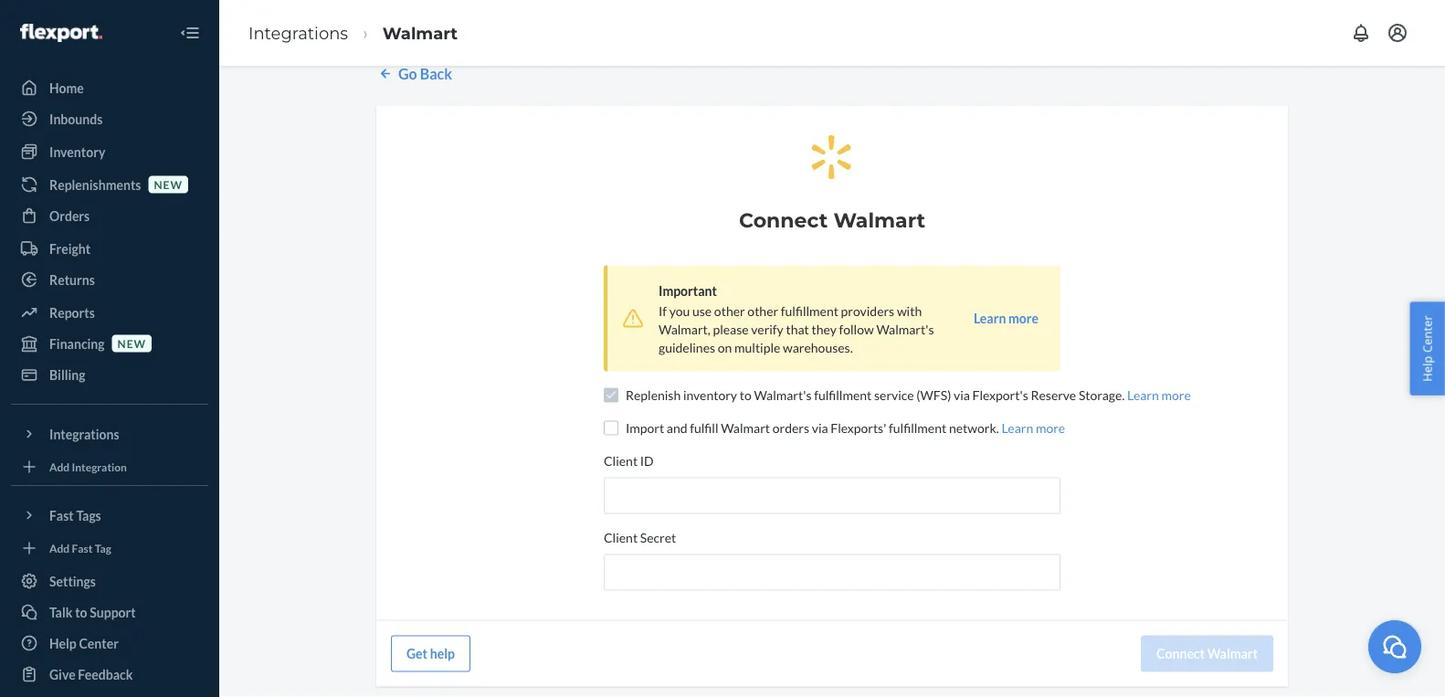 Task type: vqa. For each thing, say whether or not it's contained in the screenshot.
the Select associated with 5
no



Task type: describe. For each thing, give the bounding box(es) containing it.
1 vertical spatial more
[[1162, 387, 1191, 402]]

add fast tag link
[[11, 537, 208, 559]]

help center link
[[11, 629, 208, 658]]

fulfill
[[690, 420, 719, 435]]

secret
[[640, 529, 676, 545]]

client secret
[[604, 529, 676, 545]]

help center button
[[1410, 302, 1445, 395]]

replenish
[[626, 387, 681, 402]]

fulfillment inside the important if you use other other fulfillment providers with walmart, please verify that they follow walmart's guidelines on multiple warehouses.
[[781, 303, 839, 318]]

settings link
[[11, 566, 208, 596]]

you
[[669, 303, 690, 318]]

0 vertical spatial to
[[740, 387, 752, 402]]

fast tags
[[49, 508, 101, 523]]

inventory link
[[11, 137, 208, 166]]

if
[[659, 303, 667, 318]]

give feedback
[[49, 667, 133, 682]]

walmart link
[[383, 23, 458, 43]]

get help
[[407, 645, 455, 661]]

1 vertical spatial help
[[49, 635, 77, 651]]

ojiud image
[[1381, 633, 1409, 660]]

multiple
[[735, 339, 781, 355]]

breadcrumbs navigation
[[234, 6, 473, 59]]

network.
[[949, 420, 999, 435]]

learn inside learn more button
[[974, 310, 1006, 326]]

fast inside "add fast tag" link
[[72, 541, 93, 555]]

more inside button
[[1009, 310, 1039, 326]]

help
[[430, 645, 455, 661]]

add integration link
[[11, 456, 208, 478]]

learn more
[[974, 310, 1039, 326]]

integration
[[72, 460, 127, 473]]

close navigation image
[[179, 22, 201, 44]]

0 horizontal spatial walmart's
[[754, 387, 812, 402]]

home
[[49, 80, 84, 95]]

important
[[659, 283, 717, 298]]

get
[[407, 645, 428, 661]]

add for add integration
[[49, 460, 70, 473]]

reports link
[[11, 298, 208, 327]]

talk
[[49, 604, 73, 620]]

billing link
[[11, 360, 208, 389]]

learn more button
[[974, 309, 1039, 327]]

replenish inventory to walmart's fulfillment service (wfs) via flexport's reserve storage. learn more
[[626, 387, 1191, 402]]

connect walmart button
[[1141, 635, 1274, 671]]

flexport logo image
[[20, 24, 102, 42]]

please
[[713, 321, 749, 337]]

(wfs)
[[917, 387, 951, 402]]

1 other from the left
[[714, 303, 745, 318]]

support
[[90, 604, 136, 620]]

import
[[626, 420, 664, 435]]

learn more link for storage.
[[1127, 387, 1191, 402]]

they
[[812, 321, 837, 337]]

flexport's
[[973, 387, 1029, 402]]

walmart inside breadcrumbs navigation
[[383, 23, 458, 43]]

go back
[[398, 64, 452, 82]]

get help button
[[391, 635, 470, 671]]

use
[[693, 303, 712, 318]]

reports
[[49, 305, 95, 320]]

open notifications image
[[1350, 22, 1372, 44]]

that
[[786, 321, 809, 337]]

settings
[[49, 573, 96, 589]]

help center inside button
[[1419, 315, 1436, 382]]

follow
[[839, 321, 874, 337]]

1 vertical spatial learn
[[1127, 387, 1159, 402]]

providers
[[841, 303, 895, 318]]

open account menu image
[[1387, 22, 1409, 44]]

replenishments
[[49, 177, 141, 192]]

warehouses.
[[783, 339, 853, 355]]

1 vertical spatial via
[[812, 420, 828, 435]]

walmart's inside the important if you use other other fulfillment providers with walmart, please verify that they follow walmart's guidelines on multiple warehouses.
[[877, 321, 934, 337]]

important if you use other other fulfillment providers with walmart, please verify that they follow walmart's guidelines on multiple warehouses.
[[659, 283, 934, 355]]

financing
[[49, 336, 105, 351]]

fast tags button
[[11, 501, 208, 530]]

center inside help center link
[[79, 635, 119, 651]]

2 other from the left
[[748, 303, 779, 318]]

add for add fast tag
[[49, 541, 70, 555]]

add integration
[[49, 460, 127, 473]]

client for client id
[[604, 453, 638, 468]]

home link
[[11, 73, 208, 102]]

freight link
[[11, 234, 208, 263]]

help inside button
[[1419, 356, 1436, 382]]

orders link
[[11, 201, 208, 230]]

feedback
[[78, 667, 133, 682]]

walmart,
[[659, 321, 711, 337]]

connect walmart inside button
[[1157, 645, 1258, 661]]



Task type: locate. For each thing, give the bounding box(es) containing it.
via right orders
[[812, 420, 828, 435]]

billing
[[49, 367, 85, 382]]

1 horizontal spatial connect walmart
[[1157, 645, 1258, 661]]

more right storage.
[[1162, 387, 1191, 402]]

integrations
[[249, 23, 348, 43], [49, 426, 119, 442]]

1 horizontal spatial new
[[154, 178, 183, 191]]

new for replenishments
[[154, 178, 183, 191]]

0 horizontal spatial to
[[75, 604, 87, 620]]

2 add from the top
[[49, 541, 70, 555]]

to right inventory
[[740, 387, 752, 402]]

walmart's up orders
[[754, 387, 812, 402]]

0 vertical spatial connect
[[739, 207, 828, 231]]

0 horizontal spatial connect walmart
[[739, 207, 926, 231]]

orders
[[49, 208, 90, 223]]

import and fulfill walmart orders via flexports' fulfillment network. learn more
[[626, 420, 1065, 435]]

0 horizontal spatial via
[[812, 420, 828, 435]]

1 vertical spatial center
[[79, 635, 119, 651]]

0 vertical spatial more
[[1009, 310, 1039, 326]]

add fast tag
[[49, 541, 111, 555]]

fast
[[49, 508, 74, 523], [72, 541, 93, 555]]

new up orders link
[[154, 178, 183, 191]]

fulfillment up that
[[781, 303, 839, 318]]

0 vertical spatial fast
[[49, 508, 74, 523]]

tags
[[76, 508, 101, 523]]

1 vertical spatial integrations
[[49, 426, 119, 442]]

learn right storage.
[[1127, 387, 1159, 402]]

walmart
[[383, 23, 458, 43], [834, 207, 926, 231], [721, 420, 770, 435], [1208, 645, 1258, 661]]

connect walmart
[[739, 207, 926, 231], [1157, 645, 1258, 661]]

1 horizontal spatial help
[[1419, 356, 1436, 382]]

fast inside fast tags dropdown button
[[49, 508, 74, 523]]

2 vertical spatial learn
[[1002, 420, 1034, 435]]

None password field
[[604, 554, 1061, 590]]

to right talk at the bottom
[[75, 604, 87, 620]]

fulfillment up import and fulfill walmart orders via flexports' fulfillment network. learn more
[[814, 387, 872, 402]]

give feedback button
[[11, 660, 208, 689]]

add
[[49, 460, 70, 473], [49, 541, 70, 555]]

go
[[398, 64, 417, 82]]

connect
[[739, 207, 828, 231], [1157, 645, 1205, 661]]

0 horizontal spatial other
[[714, 303, 745, 318]]

back
[[420, 64, 452, 82]]

0 vertical spatial client
[[604, 453, 638, 468]]

1 vertical spatial walmart's
[[754, 387, 812, 402]]

0 vertical spatial help center
[[1419, 315, 1436, 382]]

1 horizontal spatial connect
[[1157, 645, 1205, 661]]

1 add from the top
[[49, 460, 70, 473]]

to inside button
[[75, 604, 87, 620]]

via
[[954, 387, 970, 402], [812, 420, 828, 435]]

on
[[718, 339, 732, 355]]

inventory
[[49, 144, 105, 159]]

more down reserve
[[1036, 420, 1065, 435]]

reserve
[[1031, 387, 1076, 402]]

walmart's down "with"
[[877, 321, 934, 337]]

1 vertical spatial help center
[[49, 635, 119, 651]]

0 horizontal spatial help
[[49, 635, 77, 651]]

talk to support
[[49, 604, 136, 620]]

add up 'settings'
[[49, 541, 70, 555]]

1 vertical spatial new
[[117, 337, 146, 350]]

1 vertical spatial fast
[[72, 541, 93, 555]]

learn up flexport's
[[974, 310, 1006, 326]]

1 horizontal spatial help center
[[1419, 315, 1436, 382]]

fulfillment
[[781, 303, 839, 318], [814, 387, 872, 402], [889, 420, 947, 435]]

inbounds
[[49, 111, 103, 127]]

orders
[[773, 420, 810, 435]]

1 vertical spatial to
[[75, 604, 87, 620]]

None checkbox
[[604, 387, 619, 402], [604, 420, 619, 435], [604, 387, 619, 402], [604, 420, 619, 435]]

client left 'secret'
[[604, 529, 638, 545]]

give
[[49, 667, 76, 682]]

more
[[1009, 310, 1039, 326], [1162, 387, 1191, 402], [1036, 420, 1065, 435]]

go back button
[[376, 63, 452, 83]]

0 vertical spatial connect walmart
[[739, 207, 926, 231]]

1 horizontal spatial other
[[748, 303, 779, 318]]

0 vertical spatial walmart's
[[877, 321, 934, 337]]

2 vertical spatial more
[[1036, 420, 1065, 435]]

integrations inside breadcrumbs navigation
[[249, 23, 348, 43]]

2 client from the top
[[604, 529, 638, 545]]

inbounds link
[[11, 104, 208, 133]]

center
[[1419, 315, 1436, 353], [79, 635, 119, 651]]

verify
[[751, 321, 784, 337]]

returns
[[49, 272, 95, 287]]

flexports'
[[831, 420, 887, 435]]

returns link
[[11, 265, 208, 294]]

0 horizontal spatial center
[[79, 635, 119, 651]]

service
[[874, 387, 914, 402]]

2 vertical spatial fulfillment
[[889, 420, 947, 435]]

center inside help center button
[[1419, 315, 1436, 353]]

1 horizontal spatial via
[[954, 387, 970, 402]]

None text field
[[604, 477, 1061, 513]]

id
[[640, 453, 654, 468]]

inventory
[[683, 387, 737, 402]]

1 vertical spatial fulfillment
[[814, 387, 872, 402]]

other up please
[[714, 303, 745, 318]]

1 horizontal spatial integrations
[[249, 23, 348, 43]]

fast left tag at the left of the page
[[72, 541, 93, 555]]

1 horizontal spatial learn more link
[[1127, 387, 1191, 402]]

tag
[[95, 541, 111, 555]]

guidelines
[[659, 339, 715, 355]]

help center
[[1419, 315, 1436, 382], [49, 635, 119, 651]]

talk to support button
[[11, 598, 208, 627]]

fulfillment down replenish inventory to walmart's fulfillment service (wfs) via flexport's reserve storage. learn more
[[889, 420, 947, 435]]

0 vertical spatial fulfillment
[[781, 303, 839, 318]]

client id
[[604, 453, 654, 468]]

learn down flexport's
[[1002, 420, 1034, 435]]

0 vertical spatial add
[[49, 460, 70, 473]]

other
[[714, 303, 745, 318], [748, 303, 779, 318]]

1 horizontal spatial to
[[740, 387, 752, 402]]

via right (wfs)
[[954, 387, 970, 402]]

learn more link down reserve
[[1002, 420, 1065, 435]]

0 horizontal spatial learn more link
[[1002, 420, 1065, 435]]

0 vertical spatial learn
[[974, 310, 1006, 326]]

other up the "verify"
[[748, 303, 779, 318]]

1 vertical spatial client
[[604, 529, 638, 545]]

walmart's
[[877, 321, 934, 337], [754, 387, 812, 402]]

walmart inside button
[[1208, 645, 1258, 661]]

new
[[154, 178, 183, 191], [117, 337, 146, 350]]

1 horizontal spatial walmart's
[[877, 321, 934, 337]]

1 vertical spatial learn more link
[[1002, 420, 1065, 435]]

client
[[604, 453, 638, 468], [604, 529, 638, 545]]

storage.
[[1079, 387, 1125, 402]]

1 vertical spatial connect walmart
[[1157, 645, 1258, 661]]

1 horizontal spatial center
[[1419, 315, 1436, 353]]

learn more link right storage.
[[1127, 387, 1191, 402]]

1 vertical spatial add
[[49, 541, 70, 555]]

0 vertical spatial new
[[154, 178, 183, 191]]

0 vertical spatial integrations
[[249, 23, 348, 43]]

learn more link for more
[[1002, 420, 1065, 435]]

new for financing
[[117, 337, 146, 350]]

more up flexport's
[[1009, 310, 1039, 326]]

learn
[[974, 310, 1006, 326], [1127, 387, 1159, 402], [1002, 420, 1034, 435]]

1 client from the top
[[604, 453, 638, 468]]

0 horizontal spatial help center
[[49, 635, 119, 651]]

0 vertical spatial center
[[1419, 315, 1436, 353]]

help
[[1419, 356, 1436, 382], [49, 635, 77, 651]]

0 horizontal spatial connect
[[739, 207, 828, 231]]

0 horizontal spatial new
[[117, 337, 146, 350]]

fast left tags
[[49, 508, 74, 523]]

freight
[[49, 241, 91, 256]]

connect inside button
[[1157, 645, 1205, 661]]

add left integration at the bottom
[[49, 460, 70, 473]]

0 vertical spatial via
[[954, 387, 970, 402]]

client for client secret
[[604, 529, 638, 545]]

integrations link
[[249, 23, 348, 43]]

integrations button
[[11, 419, 208, 449]]

0 vertical spatial learn more link
[[1127, 387, 1191, 402]]

0 horizontal spatial integrations
[[49, 426, 119, 442]]

with
[[897, 303, 922, 318]]

to
[[740, 387, 752, 402], [75, 604, 87, 620]]

0 vertical spatial help
[[1419, 356, 1436, 382]]

integrations inside dropdown button
[[49, 426, 119, 442]]

1 vertical spatial connect
[[1157, 645, 1205, 661]]

new down reports link
[[117, 337, 146, 350]]

client left id
[[604, 453, 638, 468]]

learn more link
[[1127, 387, 1191, 402], [1002, 420, 1065, 435]]

and
[[667, 420, 688, 435]]



